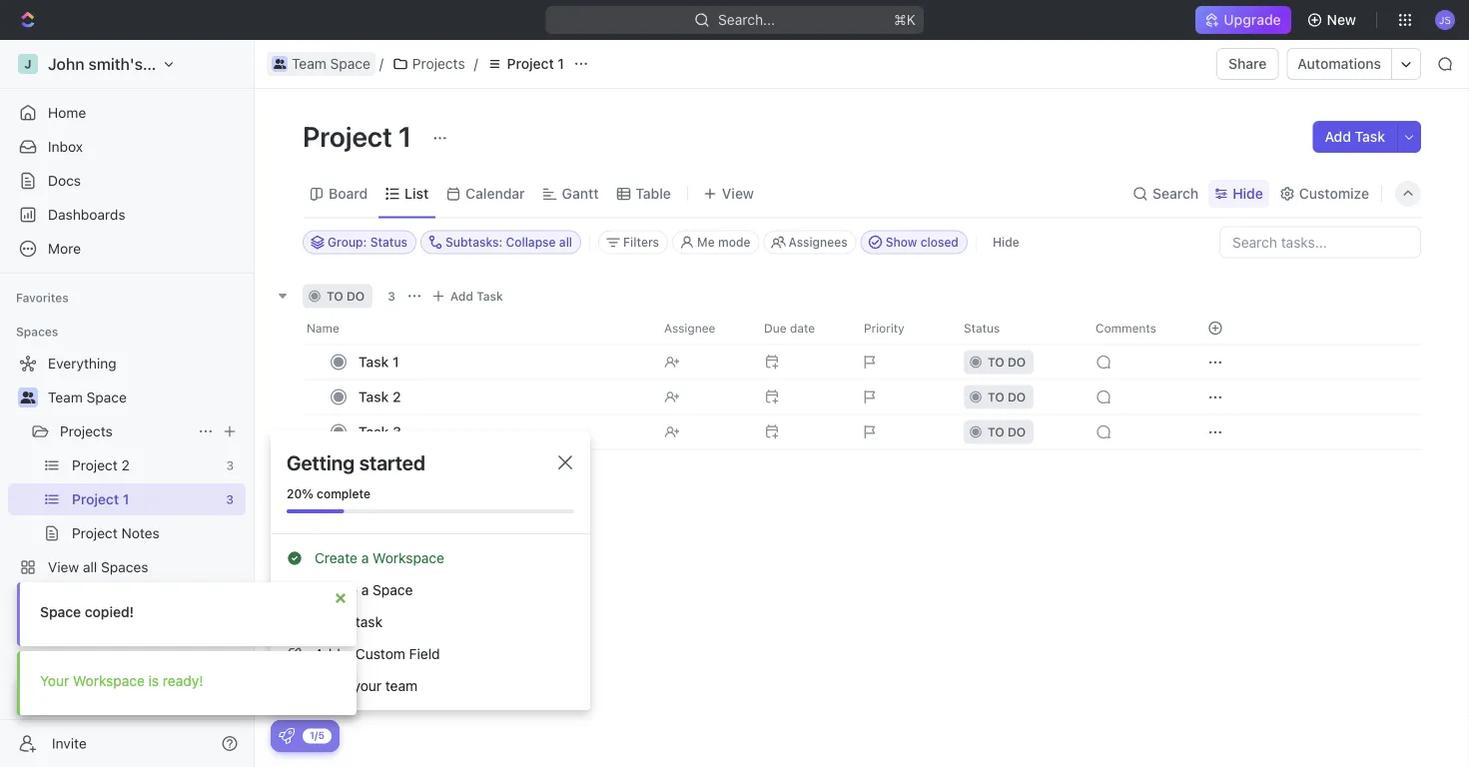 Task type: vqa. For each thing, say whether or not it's contained in the screenshot.
Status
yes



Task type: locate. For each thing, give the bounding box(es) containing it.
john smith's workspace, , element
[[18, 54, 38, 74]]

me mode button
[[672, 230, 760, 254]]

‎task down ‎task 1
[[359, 389, 389, 405]]

more button
[[8, 233, 246, 265]]

3 down the group: status
[[388, 289, 395, 303]]

add task button up customize
[[1313, 121, 1397, 153]]

invite inside sidebar navigation
[[52, 735, 87, 752]]

add task button up name 'dropdown button'
[[426, 284, 511, 308]]

workspace inside sidebar navigation
[[147, 54, 230, 73]]

workspace
[[147, 54, 230, 73], [373, 550, 444, 566], [73, 673, 145, 689]]

task up name 'dropdown button'
[[477, 289, 503, 303]]

1 horizontal spatial projects link
[[387, 52, 470, 76]]

0 vertical spatial hide
[[1233, 185, 1263, 202]]

1 horizontal spatial workspace
[[147, 54, 230, 73]]

to do
[[327, 289, 365, 303], [988, 355, 1026, 369], [988, 390, 1026, 404], [988, 425, 1026, 439]]

0 vertical spatial user group image
[[273, 59, 286, 69]]

add
[[1325, 128, 1351, 145], [450, 289, 473, 303], [359, 459, 384, 475], [315, 614, 340, 630], [315, 646, 340, 662]]

tree
[[8, 348, 246, 617]]

close image
[[558, 455, 572, 469]]

2 up "project notes"
[[121, 457, 130, 473]]

1 ‎task from the top
[[359, 354, 389, 370]]

0 horizontal spatial workspace
[[73, 673, 145, 689]]

2 ‎task from the top
[[359, 389, 389, 405]]

1 horizontal spatial hide
[[1233, 185, 1263, 202]]

view up space copied!
[[48, 559, 79, 575]]

1 horizontal spatial status
[[964, 321, 1000, 335]]

1 horizontal spatial team space link
[[267, 52, 375, 76]]

view inside button
[[722, 185, 754, 202]]

projects
[[412, 55, 465, 72], [60, 423, 113, 439]]

a up task
[[361, 582, 369, 598]]

1 vertical spatial status
[[964, 321, 1000, 335]]

team inside "tree"
[[48, 389, 83, 406]]

0 vertical spatial view
[[722, 185, 754, 202]]

2 for project 2
[[121, 457, 130, 473]]

workspace for john smith's workspace
[[147, 54, 230, 73]]

0 horizontal spatial /
[[379, 55, 383, 72]]

1 vertical spatial team
[[48, 389, 83, 406]]

getting started
[[287, 450, 425, 474]]

0 vertical spatial status
[[370, 235, 408, 249]]

do for task 3
[[1008, 425, 1026, 439]]

tree containing everything
[[8, 348, 246, 617]]

1 vertical spatial user group image
[[20, 392, 35, 404]]

0 vertical spatial 2
[[393, 389, 401, 405]]

2 vertical spatial project 1
[[72, 491, 129, 507]]

1/5
[[310, 730, 325, 741]]

copied!
[[85, 604, 134, 620]]

favorites button
[[8, 286, 77, 310]]

1 vertical spatial hide
[[993, 235, 1019, 249]]

0 horizontal spatial project 1
[[72, 491, 129, 507]]

board
[[329, 185, 368, 202]]

0 horizontal spatial view
[[48, 559, 79, 575]]

project 1
[[507, 55, 564, 72], [303, 119, 418, 152], [72, 491, 129, 507]]

add up customize
[[1325, 128, 1351, 145]]

1 horizontal spatial user group image
[[273, 59, 286, 69]]

due date button
[[752, 312, 852, 344]]

0 vertical spatial team space link
[[267, 52, 375, 76]]

view up mode
[[722, 185, 754, 202]]

0 horizontal spatial status
[[370, 235, 408, 249]]

workspace left is
[[73, 673, 145, 689]]

comments button
[[1084, 312, 1184, 344]]

docs link
[[8, 165, 246, 197]]

1 vertical spatial all
[[83, 559, 97, 575]]

1 vertical spatial team space
[[48, 389, 127, 406]]

0 vertical spatial all
[[559, 235, 572, 249]]

spaces
[[16, 325, 58, 339], [101, 559, 148, 575]]

add a task
[[315, 614, 383, 630]]

projects link
[[387, 52, 470, 76], [60, 416, 190, 447]]

to do for ‎task 2
[[988, 390, 1026, 404]]

‎task for ‎task 2
[[359, 389, 389, 405]]

Search tasks... text field
[[1221, 227, 1420, 257]]

hide right closed
[[993, 235, 1019, 249]]

add down task 3
[[359, 459, 384, 475]]

0 vertical spatial projects link
[[387, 52, 470, 76]]

do for ‎task 1
[[1008, 355, 1026, 369]]

1 vertical spatial projects link
[[60, 416, 190, 447]]

all right collapse
[[559, 235, 572, 249]]

2 inside project 2 link
[[121, 457, 130, 473]]

add task button
[[1313, 121, 1397, 153], [426, 284, 511, 308], [350, 455, 426, 479]]

1 / from the left
[[379, 55, 383, 72]]

started
[[359, 450, 425, 474]]

1 vertical spatial add task button
[[426, 284, 511, 308]]

1 horizontal spatial all
[[559, 235, 572, 249]]

‎task
[[359, 354, 389, 370], [359, 389, 389, 405]]

3 right project 2 link
[[226, 458, 234, 472]]

0 vertical spatial projects
[[412, 55, 465, 72]]

0 vertical spatial team space
[[292, 55, 370, 72]]

task up getting started
[[359, 424, 389, 440]]

1 horizontal spatial team
[[292, 55, 326, 72]]

0 horizontal spatial invite
[[52, 735, 87, 752]]

3 up started
[[393, 424, 401, 440]]

a left task
[[344, 614, 352, 630]]

1 vertical spatial invite
[[52, 735, 87, 752]]

1 horizontal spatial spaces
[[101, 559, 148, 575]]

workspace right smith's
[[147, 54, 230, 73]]

inbox link
[[8, 131, 246, 163]]

1 horizontal spatial projects
[[412, 55, 465, 72]]

0 horizontal spatial 2
[[121, 457, 130, 473]]

list
[[405, 185, 429, 202]]

add task up name 'dropdown button'
[[450, 289, 503, 303]]

0 vertical spatial create
[[315, 550, 358, 566]]

hide right search
[[1233, 185, 1263, 202]]

hide
[[1233, 185, 1263, 202], [993, 235, 1019, 249]]

comments
[[1096, 321, 1157, 335]]

1 horizontal spatial project 1 link
[[482, 52, 569, 76]]

2
[[393, 389, 401, 405], [121, 457, 130, 473]]

0 horizontal spatial team space link
[[48, 382, 242, 414]]

create up add a task
[[315, 582, 358, 598]]

0 vertical spatial workspace
[[147, 54, 230, 73]]

table link
[[632, 180, 671, 208]]

1 horizontal spatial view
[[722, 185, 754, 202]]

invite down moved
[[52, 735, 87, 752]]

do for ‎task 2
[[1008, 390, 1026, 404]]

a for space
[[361, 582, 369, 598]]

filters button
[[598, 230, 668, 254]]

2 create from the top
[[315, 582, 358, 598]]

view inside 'link'
[[48, 559, 79, 575]]

to do button for ‎task 2
[[952, 379, 1084, 415]]

1 horizontal spatial /
[[474, 55, 478, 72]]

‎task 1 link
[[354, 348, 648, 377]]

js button
[[1429, 4, 1461, 36]]

2 horizontal spatial add task
[[1325, 128, 1385, 145]]

view button
[[696, 170, 761, 217]]

invite left your in the left bottom of the page
[[315, 678, 349, 694]]

more
[[48, 240, 81, 257]]

‎task inside 'link'
[[359, 354, 389, 370]]

to do button for task 3
[[952, 414, 1084, 450]]

2 to do button from the top
[[952, 379, 1084, 415]]

a for workspace
[[361, 550, 369, 566]]

home link
[[8, 97, 246, 129]]

favorites
[[16, 291, 69, 305]]

add task
[[1325, 128, 1385, 145], [450, 289, 503, 303], [359, 459, 418, 475]]

0 vertical spatial ‎task
[[359, 354, 389, 370]]

to do button for ‎task 1
[[952, 344, 1084, 380]]

smith's
[[88, 54, 143, 73]]

0 horizontal spatial add task
[[359, 459, 418, 475]]

add a custom field
[[315, 646, 440, 662]]

dashboards link
[[8, 199, 246, 231]]

a down add a task
[[344, 646, 352, 662]]

1 to do button from the top
[[952, 344, 1084, 380]]

1 vertical spatial create
[[315, 582, 358, 598]]

project 1 link
[[482, 52, 569, 76], [72, 483, 218, 515]]

project 1 inside "tree"
[[72, 491, 129, 507]]

project 2 link
[[72, 449, 218, 481]]

is
[[148, 673, 159, 689]]

create a space
[[315, 582, 413, 598]]

onboarding checklist button element
[[279, 728, 295, 744]]

1 vertical spatial project 1 link
[[72, 483, 218, 515]]

create
[[315, 550, 358, 566], [315, 582, 358, 598]]

priority
[[864, 321, 905, 335]]

1 vertical spatial project 1
[[303, 119, 418, 152]]

1 vertical spatial spaces
[[101, 559, 148, 575]]

1 horizontal spatial invite
[[315, 678, 349, 694]]

0 vertical spatial spaces
[[16, 325, 58, 339]]

getting
[[287, 450, 355, 474]]

1 vertical spatial projects
[[60, 423, 113, 439]]

all down "project notes"
[[83, 559, 97, 575]]

add task down task 3
[[359, 459, 418, 475]]

2 vertical spatial add task
[[359, 459, 418, 475]]

view
[[722, 185, 754, 202], [48, 559, 79, 575]]

spaces down "project notes"
[[101, 559, 148, 575]]

0 horizontal spatial projects
[[60, 423, 113, 439]]

upgrade
[[1224, 11, 1281, 28]]

add task button down task 3
[[350, 455, 426, 479]]

3 to do button from the top
[[952, 414, 1084, 450]]

1 vertical spatial workspace
[[373, 550, 444, 566]]

space inside sidebar navigation
[[86, 389, 127, 406]]

task down task 3
[[388, 459, 418, 475]]

2 up task 3
[[393, 389, 401, 405]]

status right priority 'dropdown button'
[[964, 321, 1000, 335]]

1 vertical spatial team space link
[[48, 382, 242, 414]]

spaces down favorites
[[16, 325, 58, 339]]

create up create a space
[[315, 550, 358, 566]]

a up create a space
[[361, 550, 369, 566]]

project notes
[[72, 525, 160, 541]]

status inside status dropdown button
[[964, 321, 1000, 335]]

due
[[764, 321, 787, 335]]

1 horizontal spatial 2
[[393, 389, 401, 405]]

user group image
[[273, 59, 286, 69], [20, 392, 35, 404]]

project
[[507, 55, 554, 72], [303, 119, 392, 152], [72, 457, 118, 473], [72, 491, 119, 507], [72, 525, 118, 541]]

add task up customize
[[1325, 128, 1385, 145]]

collapse
[[506, 235, 556, 249]]

0 vertical spatial invite
[[315, 678, 349, 694]]

a for task
[[344, 614, 352, 630]]

j
[[24, 57, 32, 71]]

2 horizontal spatial workspace
[[373, 550, 444, 566]]

show
[[886, 235, 917, 249]]

0 horizontal spatial projects link
[[60, 416, 190, 447]]

⌘k
[[894, 11, 916, 28]]

space
[[330, 55, 370, 72], [86, 389, 127, 406], [373, 582, 413, 598], [40, 604, 81, 620], [35, 689, 73, 704]]

0 vertical spatial add task
[[1325, 128, 1385, 145]]

‎task up ‎task 2
[[359, 354, 389, 370]]

tree inside sidebar navigation
[[8, 348, 246, 617]]

1 vertical spatial ‎task
[[359, 389, 389, 405]]

name button
[[303, 312, 652, 344]]

task 3 link
[[354, 418, 648, 446]]

0 horizontal spatial user group image
[[20, 392, 35, 404]]

add up name 'dropdown button'
[[450, 289, 473, 303]]

1 vertical spatial add task
[[450, 289, 503, 303]]

to for task 3
[[988, 425, 1005, 439]]

do
[[347, 289, 365, 303], [1008, 355, 1026, 369], [1008, 390, 1026, 404], [1008, 425, 1026, 439]]

1
[[558, 55, 564, 72], [398, 119, 412, 152], [393, 354, 399, 370], [123, 491, 129, 507]]

/
[[379, 55, 383, 72], [474, 55, 478, 72]]

add left task
[[315, 614, 340, 630]]

2 inside ‎task 2 link
[[393, 389, 401, 405]]

team
[[292, 55, 326, 72], [48, 389, 83, 406]]

0 horizontal spatial all
[[83, 559, 97, 575]]

group: status
[[328, 235, 408, 249]]

inbox
[[48, 138, 83, 155]]

1 create from the top
[[315, 550, 358, 566]]

view all spaces
[[48, 559, 148, 575]]

all inside 'link'
[[83, 559, 97, 575]]

new button
[[1299, 4, 1368, 36]]

1 vertical spatial view
[[48, 559, 79, 575]]

2 for ‎task 2
[[393, 389, 401, 405]]

2 horizontal spatial project 1
[[507, 55, 564, 72]]

workspace up create a space
[[373, 550, 444, 566]]

20% complete
[[287, 486, 371, 500]]

your
[[40, 673, 69, 689]]

0 horizontal spatial team space
[[48, 389, 127, 406]]

invite
[[315, 678, 349, 694], [52, 735, 87, 752]]

0 horizontal spatial team
[[48, 389, 83, 406]]

status right group:
[[370, 235, 408, 249]]

1 horizontal spatial project 1
[[303, 119, 418, 152]]

projects inside "tree"
[[60, 423, 113, 439]]

to for ‎task 2
[[988, 390, 1005, 404]]

1 vertical spatial 2
[[121, 457, 130, 473]]

0 vertical spatial add task button
[[1313, 121, 1397, 153]]

spaces inside 'link'
[[101, 559, 148, 575]]

0 horizontal spatial hide
[[993, 235, 1019, 249]]



Task type: describe. For each thing, give the bounding box(es) containing it.
1 horizontal spatial team space
[[292, 55, 370, 72]]

0 horizontal spatial project 1 link
[[72, 483, 218, 515]]

to do for task 3
[[988, 425, 1026, 439]]

automations
[[1298, 55, 1381, 72]]

to for ‎task 1
[[988, 355, 1005, 369]]

0 vertical spatial team
[[292, 55, 326, 72]]

0 vertical spatial project 1
[[507, 55, 564, 72]]

john smith's workspace
[[48, 54, 230, 73]]

‎task 2 link
[[354, 383, 648, 412]]

me mode
[[697, 235, 751, 249]]

priority button
[[852, 312, 952, 344]]

sidebar navigation
[[0, 40, 259, 767]]

team space inside sidebar navigation
[[48, 389, 127, 406]]

assignees button
[[764, 230, 857, 254]]

task up customize
[[1355, 128, 1385, 145]]

calendar
[[466, 185, 525, 202]]

docs
[[48, 172, 81, 189]]

show closed
[[886, 235, 959, 249]]

user group image inside team space link
[[273, 59, 286, 69]]

search button
[[1127, 180, 1205, 208]]

view button
[[696, 180, 761, 208]]

js
[[1439, 14, 1451, 25]]

view for view
[[722, 185, 754, 202]]

field
[[409, 646, 440, 662]]

create a workspace
[[315, 550, 444, 566]]

view for view all spaces
[[48, 559, 79, 575]]

trash
[[138, 689, 169, 704]]

hide button
[[1209, 180, 1269, 208]]

home
[[48, 104, 86, 121]]

dashboards
[[48, 206, 125, 223]]

2 / from the left
[[474, 55, 478, 72]]

team space link inside "tree"
[[48, 382, 242, 414]]

user group image inside "tree"
[[20, 392, 35, 404]]

customize
[[1299, 185, 1369, 202]]

invite for invite
[[52, 735, 87, 752]]

add down add a task
[[315, 646, 340, 662]]

invite for invite your team
[[315, 678, 349, 694]]

upgrade link
[[1196, 6, 1291, 34]]

view all spaces link
[[8, 551, 242, 583]]

0 horizontal spatial spaces
[[16, 325, 58, 339]]

list link
[[401, 180, 429, 208]]

trash link
[[138, 689, 169, 704]]

moved
[[77, 689, 118, 704]]

john
[[48, 54, 84, 73]]

create for create a space
[[315, 582, 358, 598]]

project 2
[[72, 457, 130, 473]]

board link
[[325, 180, 368, 208]]

to do for ‎task 1
[[988, 355, 1026, 369]]

‎task 1
[[359, 354, 399, 370]]

ready!
[[163, 673, 203, 689]]

calendar link
[[462, 180, 525, 208]]

1 inside "tree"
[[123, 491, 129, 507]]

add task for the bottom "add task" button
[[359, 459, 418, 475]]

onboarding checklist button image
[[279, 728, 295, 744]]

‎task for ‎task 1
[[359, 354, 389, 370]]

notes
[[121, 525, 160, 541]]

add task for top "add task" button
[[1325, 128, 1385, 145]]

task
[[355, 614, 383, 630]]

custom
[[355, 646, 405, 662]]

hide inside button
[[993, 235, 1019, 249]]

a for custom
[[344, 646, 352, 662]]

filters
[[623, 235, 659, 249]]

hide inside dropdown button
[[1233, 185, 1263, 202]]

1 horizontal spatial add task
[[450, 289, 503, 303]]

subtasks:
[[446, 235, 503, 249]]

2 vertical spatial workspace
[[73, 673, 145, 689]]

your
[[353, 678, 382, 694]]

2 vertical spatial add task button
[[350, 455, 426, 479]]

assignee button
[[652, 312, 752, 344]]

assignee
[[664, 321, 716, 335]]

name
[[307, 321, 339, 335]]

create for create a workspace
[[315, 550, 358, 566]]

new
[[1327, 11, 1356, 28]]

20%
[[287, 486, 313, 500]]

closed
[[921, 235, 959, 249]]

everything link
[[8, 348, 242, 380]]

project notes link
[[72, 517, 242, 549]]

everything
[[48, 355, 116, 372]]

subtasks: collapse all
[[446, 235, 572, 249]]

due date
[[764, 321, 815, 335]]

automations button
[[1288, 49, 1391, 79]]

assignees
[[789, 235, 848, 249]]

3 left 20%
[[226, 492, 234, 506]]

group:
[[328, 235, 367, 249]]

search
[[1153, 185, 1199, 202]]

date
[[790, 321, 815, 335]]

space copied!
[[40, 604, 134, 620]]

search...
[[718, 11, 775, 28]]

task 3
[[359, 424, 401, 440]]

table
[[636, 185, 671, 202]]

space moved to trash
[[35, 689, 169, 704]]

share button
[[1217, 48, 1279, 80]]

share
[[1229, 55, 1267, 72]]

invite your team
[[315, 678, 418, 694]]

me
[[697, 235, 715, 249]]

customize button
[[1273, 180, 1375, 208]]

show closed button
[[861, 230, 968, 254]]

mode
[[718, 235, 751, 249]]

gantt link
[[558, 180, 599, 208]]

0 vertical spatial project 1 link
[[482, 52, 569, 76]]

workspace for create a workspace
[[373, 550, 444, 566]]

your workspace is ready!
[[40, 673, 203, 689]]

complete
[[317, 486, 371, 500]]

status button
[[952, 312, 1084, 344]]



